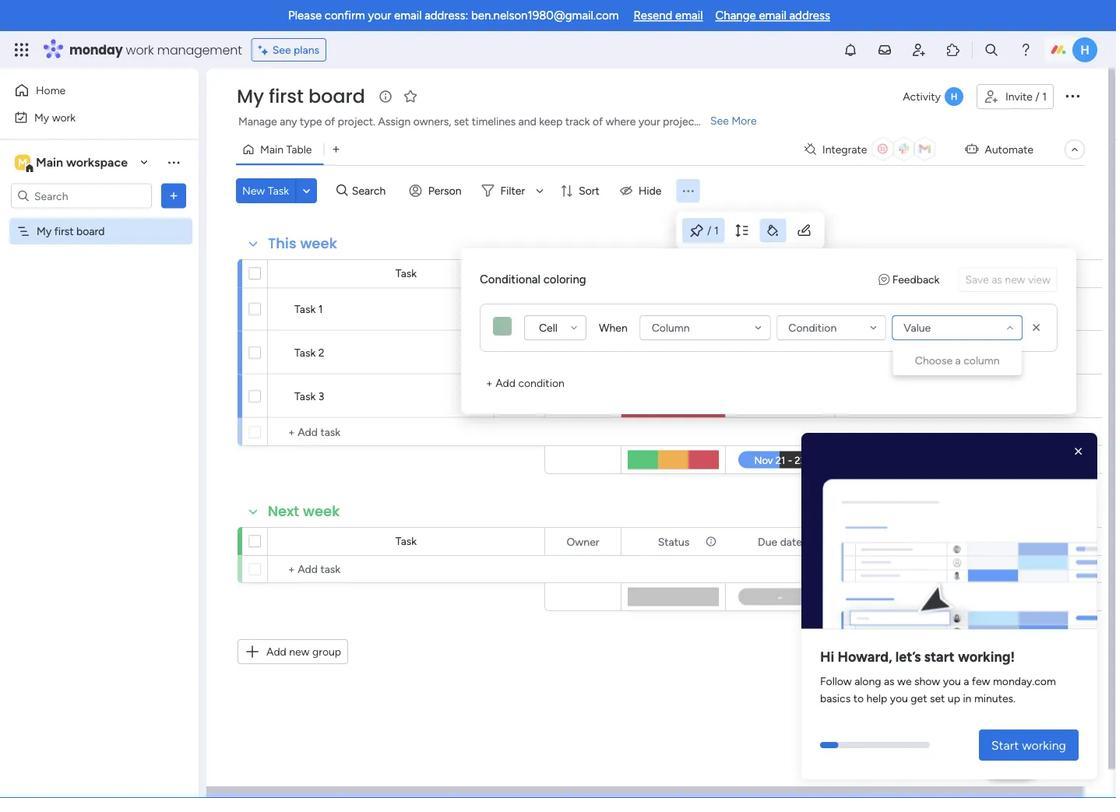 Task type: vqa. For each thing, say whether or not it's contained in the screenshot.
'first' in My first board list box
no



Task type: describe. For each thing, give the bounding box(es) containing it.
owner for second owner field from the bottom of the page
[[567, 267, 600, 281]]

along
[[855, 675, 882, 688]]

when
[[599, 321, 628, 335]]

m
[[18, 156, 27, 169]]

manage any type of project. assign owners, set timelines and keep track of where your project stands.
[[238, 115, 736, 128]]

2 owner field from the top
[[563, 533, 604, 551]]

start
[[992, 738, 1020, 753]]

working!
[[959, 649, 1016, 665]]

minutes.
[[975, 692, 1016, 705]]

working on it
[[641, 304, 706, 317]]

2
[[319, 346, 325, 360]]

address:
[[425, 9, 469, 23]]

address
[[790, 9, 831, 23]]

workspace
[[66, 155, 128, 170]]

start
[[925, 649, 955, 665]]

1 email from the left
[[394, 9, 422, 23]]

home button
[[9, 78, 168, 103]]

first inside list box
[[54, 225, 74, 238]]

save
[[966, 273, 990, 286]]

group
[[312, 646, 341, 659]]

main for main workspace
[[36, 155, 63, 170]]

apps image
[[946, 42, 962, 58]]

done
[[661, 346, 687, 360]]

project
[[663, 115, 699, 128]]

project.
[[338, 115, 376, 128]]

see more
[[711, 114, 757, 127]]

my first board list box
[[0, 215, 199, 455]]

angle down image
[[303, 185, 310, 197]]

workspace image
[[15, 154, 30, 171]]

+ add condition
[[486, 377, 565, 390]]

activity button
[[897, 84, 971, 109]]

resend email
[[634, 9, 703, 23]]

status
[[658, 535, 690, 549]]

0 vertical spatial board
[[309, 83, 365, 109]]

ben.nelson1980@gmail.com
[[472, 9, 619, 23]]

follow
[[821, 675, 852, 688]]

please confirm your email address: ben.nelson1980@gmail.com
[[288, 9, 619, 23]]

plans
[[294, 43, 320, 57]]

sort button
[[554, 178, 609, 203]]

1 owner field from the top
[[563, 265, 604, 283]]

options image
[[166, 188, 182, 204]]

help
[[867, 692, 888, 705]]

column
[[652, 321, 690, 335]]

start working
[[992, 738, 1067, 753]]

v2 user feedback image
[[879, 273, 890, 286]]

+ add condition button
[[480, 371, 571, 396]]

Search field
[[348, 180, 395, 202]]

invite / 1 button
[[977, 84, 1054, 109]]

nov 22
[[764, 347, 797, 359]]

help image
[[1019, 42, 1034, 58]]

0 vertical spatial my
[[237, 83, 264, 109]]

sort
[[579, 184, 600, 198]]

change email address
[[716, 9, 831, 23]]

on
[[684, 304, 697, 317]]

1 horizontal spatial new
[[1006, 273, 1026, 286]]

table
[[286, 143, 312, 156]]

email for change email address
[[759, 9, 787, 23]]

search everything image
[[984, 42, 1000, 58]]

Status field
[[654, 533, 694, 551]]

filter
[[501, 184, 525, 198]]

monday work management
[[69, 41, 242, 58]]

due
[[758, 535, 778, 549]]

keep
[[539, 115, 563, 128]]

1 + add task text field from the top
[[276, 423, 538, 442]]

2 of from the left
[[593, 115, 603, 128]]

coloring
[[544, 273, 587, 287]]

task inside button
[[268, 184, 289, 198]]

22
[[785, 347, 797, 359]]

feedback
[[893, 273, 940, 286]]

see for see more
[[711, 114, 729, 127]]

hi howard, let's start working!
[[821, 649, 1016, 665]]

conditional
[[480, 273, 541, 287]]

date
[[781, 535, 803, 549]]

Search in workspace field
[[33, 187, 130, 205]]

work for my
[[52, 111, 76, 124]]

get
[[911, 692, 928, 705]]

in
[[964, 692, 972, 705]]

select product image
[[14, 42, 30, 58]]

condition
[[789, 321, 837, 335]]

1 vertical spatial add
[[267, 646, 287, 659]]

timelines
[[472, 115, 516, 128]]

collapse board header image
[[1069, 143, 1082, 156]]

v2 done deadline image
[[732, 346, 744, 360]]

save as new view
[[966, 273, 1051, 286]]

task 2
[[295, 346, 325, 360]]

autopilot image
[[966, 139, 979, 159]]

invite / 1
[[1006, 90, 1047, 103]]

assign
[[378, 115, 411, 128]]

workspace selection element
[[15, 153, 130, 173]]

1 for task 1
[[319, 303, 323, 316]]

remove sort image
[[1029, 320, 1045, 336]]

value
[[904, 321, 931, 335]]

0 horizontal spatial a
[[956, 354, 961, 367]]

hide
[[639, 184, 662, 198]]

Due date field
[[754, 533, 807, 551]]

change email address link
[[716, 9, 831, 23]]

save as new view button
[[959, 267, 1058, 292]]

my inside list box
[[37, 225, 52, 238]]



Task type: locate. For each thing, give the bounding box(es) containing it.
1 vertical spatial see
[[711, 114, 729, 127]]

set left 'up' in the bottom right of the page
[[930, 692, 946, 705]]

1 horizontal spatial board
[[309, 83, 365, 109]]

it
[[699, 304, 706, 317]]

2 vertical spatial 1
[[319, 303, 323, 316]]

lottie animation element
[[802, 433, 1098, 635]]

set right the owners,
[[454, 115, 469, 128]]

1 horizontal spatial of
[[593, 115, 603, 128]]

invite members image
[[912, 42, 927, 58]]

hi
[[821, 649, 835, 665]]

1 vertical spatial 1
[[715, 224, 719, 237]]

0 horizontal spatial add
[[267, 646, 287, 659]]

Owner field
[[563, 265, 604, 283], [563, 533, 604, 551]]

new task
[[242, 184, 289, 198]]

option
[[0, 217, 199, 221]]

/ 1 button
[[683, 218, 725, 243]]

nov left the "21"
[[765, 304, 784, 316]]

arrow down image
[[531, 182, 549, 200]]

main table button
[[236, 137, 324, 162]]

first down search in workspace field at top
[[54, 225, 74, 238]]

board inside list box
[[76, 225, 105, 238]]

integrate
[[823, 143, 868, 156]]

0 horizontal spatial email
[[394, 9, 422, 23]]

0 horizontal spatial my first board
[[37, 225, 105, 238]]

1 vertical spatial /
[[708, 224, 712, 237]]

0 vertical spatial new
[[1006, 273, 1026, 286]]

email
[[394, 9, 422, 23], [676, 9, 703, 23], [759, 9, 787, 23]]

email for resend email
[[676, 9, 703, 23]]

main
[[260, 143, 284, 156], [36, 155, 63, 170]]

work inside 'button'
[[52, 111, 76, 124]]

0 horizontal spatial work
[[52, 111, 76, 124]]

0 vertical spatial my first board
[[237, 83, 365, 109]]

0 vertical spatial week
[[300, 234, 337, 254]]

0 horizontal spatial see
[[273, 43, 291, 57]]

as inside follow along as we show you a few monday.com basics to help you get set up in minutes.
[[885, 675, 895, 688]]

1 horizontal spatial your
[[639, 115, 661, 128]]

see plans
[[273, 43, 320, 57]]

your right where
[[639, 115, 661, 128]]

new
[[1006, 273, 1026, 286], [289, 646, 310, 659]]

0 vertical spatial owner
[[567, 267, 600, 281]]

1 inside dropdown button
[[715, 224, 719, 237]]

0 vertical spatial work
[[126, 41, 154, 58]]

column
[[964, 354, 1000, 367]]

person
[[428, 184, 462, 198]]

work for monday
[[126, 41, 154, 58]]

workspace options image
[[166, 155, 182, 170]]

my inside 'button'
[[34, 111, 49, 124]]

new left group
[[289, 646, 310, 659]]

v2 search image
[[337, 182, 348, 200]]

1 horizontal spatial as
[[992, 273, 1003, 286]]

new task button
[[236, 178, 295, 203]]

automate
[[985, 143, 1034, 156]]

2 horizontal spatial email
[[759, 9, 787, 23]]

add right +
[[496, 377, 516, 390]]

stands.
[[701, 115, 736, 128]]

a inside follow along as we show you a few monday.com basics to help you get set up in minutes.
[[964, 675, 970, 688]]

1 vertical spatial + add task text field
[[276, 560, 538, 579]]

1 horizontal spatial main
[[260, 143, 284, 156]]

1 vertical spatial set
[[930, 692, 946, 705]]

1 owner from the top
[[567, 267, 600, 281]]

week for next week
[[303, 502, 340, 522]]

track
[[566, 115, 590, 128]]

0 vertical spatial you
[[944, 675, 962, 688]]

main inside workspace selection element
[[36, 155, 63, 170]]

add to favorites image
[[403, 88, 418, 104]]

0 vertical spatial + add task text field
[[276, 423, 538, 442]]

0 vertical spatial a
[[956, 354, 961, 367]]

cell
[[539, 321, 558, 335]]

nov for done
[[764, 347, 783, 359]]

1 vertical spatial board
[[76, 225, 105, 238]]

1 horizontal spatial email
[[676, 9, 703, 23]]

0 vertical spatial see
[[273, 43, 291, 57]]

0 horizontal spatial as
[[885, 675, 895, 688]]

my first board up type
[[237, 83, 365, 109]]

0 vertical spatial add
[[496, 377, 516, 390]]

column information image
[[814, 536, 826, 548]]

my first board inside my first board list box
[[37, 225, 105, 238]]

My first board field
[[233, 83, 369, 109]]

week right next
[[303, 502, 340, 522]]

board
[[309, 83, 365, 109], [76, 225, 105, 238]]

a left few
[[964, 675, 970, 688]]

owner
[[567, 267, 600, 281], [567, 535, 600, 549]]

0 vertical spatial as
[[992, 273, 1003, 286]]

this week
[[268, 234, 337, 254]]

help button
[[984, 754, 1039, 780]]

0 horizontal spatial first
[[54, 225, 74, 238]]

0 vertical spatial set
[[454, 115, 469, 128]]

1 vertical spatial work
[[52, 111, 76, 124]]

a
[[956, 354, 961, 367], [964, 675, 970, 688]]

as inside button
[[992, 273, 1003, 286]]

of right track
[[593, 115, 603, 128]]

3 email from the left
[[759, 9, 787, 23]]

activity
[[903, 90, 941, 103]]

0 vertical spatial nov
[[765, 304, 784, 316]]

my up manage
[[237, 83, 264, 109]]

/ 1
[[708, 224, 719, 237]]

1 vertical spatial week
[[303, 502, 340, 522]]

1 horizontal spatial 1
[[715, 224, 719, 237]]

0 horizontal spatial you
[[891, 692, 909, 705]]

0 horizontal spatial set
[[454, 115, 469, 128]]

my first board down search in workspace field at top
[[37, 225, 105, 238]]

see left plans
[[273, 43, 291, 57]]

my down search in workspace field at top
[[37, 225, 52, 238]]

0 horizontal spatial your
[[368, 9, 391, 23]]

1 horizontal spatial set
[[930, 692, 946, 705]]

invite
[[1006, 90, 1033, 103]]

1 vertical spatial owner field
[[563, 533, 604, 551]]

monday
[[69, 41, 123, 58]]

view
[[1029, 273, 1051, 286]]

see inside button
[[273, 43, 291, 57]]

howard image
[[1073, 37, 1098, 62]]

0 vertical spatial 1
[[1043, 90, 1047, 103]]

as
[[992, 273, 1003, 286], [885, 675, 895, 688]]

choose a column
[[916, 354, 1000, 367]]

your right confirm
[[368, 9, 391, 23]]

1 horizontal spatial you
[[944, 675, 962, 688]]

type
[[300, 115, 322, 128]]

working
[[1023, 738, 1067, 753]]

work down home on the top left
[[52, 111, 76, 124]]

2 email from the left
[[676, 9, 703, 23]]

1 of from the left
[[325, 115, 335, 128]]

1 for / 1
[[715, 224, 719, 237]]

1 horizontal spatial work
[[126, 41, 154, 58]]

and
[[519, 115, 537, 128]]

add new group
[[267, 646, 341, 659]]

menu image
[[681, 184, 696, 198]]

inbox image
[[878, 42, 893, 58]]

confirm
[[325, 9, 365, 23]]

email left address:
[[394, 9, 422, 23]]

work right monday
[[126, 41, 154, 58]]

0 horizontal spatial new
[[289, 646, 310, 659]]

2 horizontal spatial 1
[[1043, 90, 1047, 103]]

new left view at top
[[1006, 273, 1026, 286]]

home
[[36, 84, 66, 97]]

/ inside dropdown button
[[708, 224, 712, 237]]

as right save
[[992, 273, 1003, 286]]

close image
[[1072, 444, 1087, 460]]

start working button
[[979, 730, 1079, 761]]

2 + add task text field from the top
[[276, 560, 538, 579]]

add view image
[[333, 144, 339, 155]]

0 vertical spatial your
[[368, 9, 391, 23]]

management
[[157, 41, 242, 58]]

see plans button
[[251, 38, 327, 62]]

Next week field
[[264, 502, 344, 522]]

my down home on the top left
[[34, 111, 49, 124]]

task
[[268, 184, 289, 198], [396, 267, 417, 280], [295, 303, 316, 316], [295, 346, 316, 360], [295, 390, 316, 403], [396, 535, 417, 548]]

1 vertical spatial a
[[964, 675, 970, 688]]

see left more
[[711, 114, 729, 127]]

email right resend on the right of the page
[[676, 9, 703, 23]]

0 horizontal spatial of
[[325, 115, 335, 128]]

0 vertical spatial owner field
[[563, 265, 604, 283]]

1 horizontal spatial my first board
[[237, 83, 365, 109]]

first up any
[[269, 83, 304, 109]]

please
[[288, 9, 322, 23]]

board up project.
[[309, 83, 365, 109]]

/
[[1036, 90, 1040, 103], [708, 224, 712, 237]]

main table
[[260, 143, 312, 156]]

1 vertical spatial my
[[34, 111, 49, 124]]

21
[[786, 304, 796, 316]]

help
[[998, 759, 1026, 775]]

1 vertical spatial my first board
[[37, 225, 105, 238]]

task 1
[[295, 303, 323, 316]]

this
[[268, 234, 297, 254]]

change
[[716, 9, 756, 23]]

nov for working on it
[[765, 304, 784, 316]]

conditional coloring
[[480, 273, 587, 287]]

email right change at the right top of the page
[[759, 9, 787, 23]]

+
[[486, 377, 493, 390]]

set inside follow along as we show you a few monday.com basics to help you get set up in minutes.
[[930, 692, 946, 705]]

week for this week
[[300, 234, 337, 254]]

This week field
[[264, 234, 341, 254]]

howard,
[[838, 649, 893, 665]]

working
[[641, 304, 682, 317]]

hide button
[[614, 178, 671, 203]]

1 vertical spatial first
[[54, 225, 74, 238]]

dapulse integrations image
[[805, 144, 817, 155]]

a left column
[[956, 354, 961, 367]]

2 vertical spatial my
[[37, 225, 52, 238]]

add left group
[[267, 646, 287, 659]]

1 horizontal spatial a
[[964, 675, 970, 688]]

1 horizontal spatial add
[[496, 377, 516, 390]]

work
[[126, 41, 154, 58], [52, 111, 76, 124]]

1 vertical spatial owner
[[567, 535, 600, 549]]

as left we
[[885, 675, 895, 688]]

see more link
[[709, 113, 759, 129]]

your
[[368, 9, 391, 23], [639, 115, 661, 128]]

week right this
[[300, 234, 337, 254]]

of right type
[[325, 115, 335, 128]]

1 inside button
[[1043, 90, 1047, 103]]

main left the table
[[260, 143, 284, 156]]

basics
[[821, 692, 851, 705]]

2 owner from the top
[[567, 535, 600, 549]]

we
[[898, 675, 912, 688]]

more
[[732, 114, 757, 127]]

notifications image
[[843, 42, 859, 58]]

follow along as we show you a few monday.com basics to help you get set up in minutes.
[[821, 675, 1057, 705]]

week inside field
[[303, 502, 340, 522]]

progress bar
[[821, 743, 839, 749]]

week inside "field"
[[300, 234, 337, 254]]

0 horizontal spatial board
[[76, 225, 105, 238]]

0 vertical spatial first
[[269, 83, 304, 109]]

my work button
[[9, 105, 168, 130]]

+ Add task text field
[[276, 423, 538, 442], [276, 560, 538, 579]]

3
[[319, 390, 325, 403]]

v2 overdue deadline image
[[732, 303, 744, 318]]

options image
[[1064, 86, 1082, 105]]

manage
[[238, 115, 277, 128]]

show board description image
[[376, 89, 395, 104]]

1 horizontal spatial /
[[1036, 90, 1040, 103]]

board down search in workspace field at top
[[76, 225, 105, 238]]

you down we
[[891, 692, 909, 705]]

nov left 22 on the top right
[[764, 347, 783, 359]]

column information image
[[705, 536, 718, 548]]

1 horizontal spatial see
[[711, 114, 729, 127]]

1 vertical spatial you
[[891, 692, 909, 705]]

nov 21
[[765, 304, 796, 316]]

see for see plans
[[273, 43, 291, 57]]

1
[[1043, 90, 1047, 103], [715, 224, 719, 237], [319, 303, 323, 316]]

my
[[237, 83, 264, 109], [34, 111, 49, 124], [37, 225, 52, 238]]

main inside button
[[260, 143, 284, 156]]

show
[[915, 675, 941, 688]]

0 horizontal spatial 1
[[319, 303, 323, 316]]

1 horizontal spatial first
[[269, 83, 304, 109]]

/ inside button
[[1036, 90, 1040, 103]]

0 vertical spatial /
[[1036, 90, 1040, 103]]

first
[[269, 83, 304, 109], [54, 225, 74, 238]]

0 horizontal spatial main
[[36, 155, 63, 170]]

person button
[[403, 178, 471, 203]]

next
[[268, 502, 299, 522]]

main workspace
[[36, 155, 128, 170]]

where
[[606, 115, 636, 128]]

my work
[[34, 111, 76, 124]]

main right workspace "image" on the left of page
[[36, 155, 63, 170]]

owner for 2nd owner field from the top
[[567, 535, 600, 549]]

owners,
[[414, 115, 452, 128]]

1 vertical spatial nov
[[764, 347, 783, 359]]

you up 'up' in the bottom right of the page
[[944, 675, 962, 688]]

main for main table
[[260, 143, 284, 156]]

0 horizontal spatial /
[[708, 224, 712, 237]]

1 vertical spatial new
[[289, 646, 310, 659]]

1 vertical spatial your
[[639, 115, 661, 128]]

lottie animation image
[[802, 440, 1098, 635]]

add new group button
[[238, 640, 348, 665]]

1 vertical spatial as
[[885, 675, 895, 688]]



